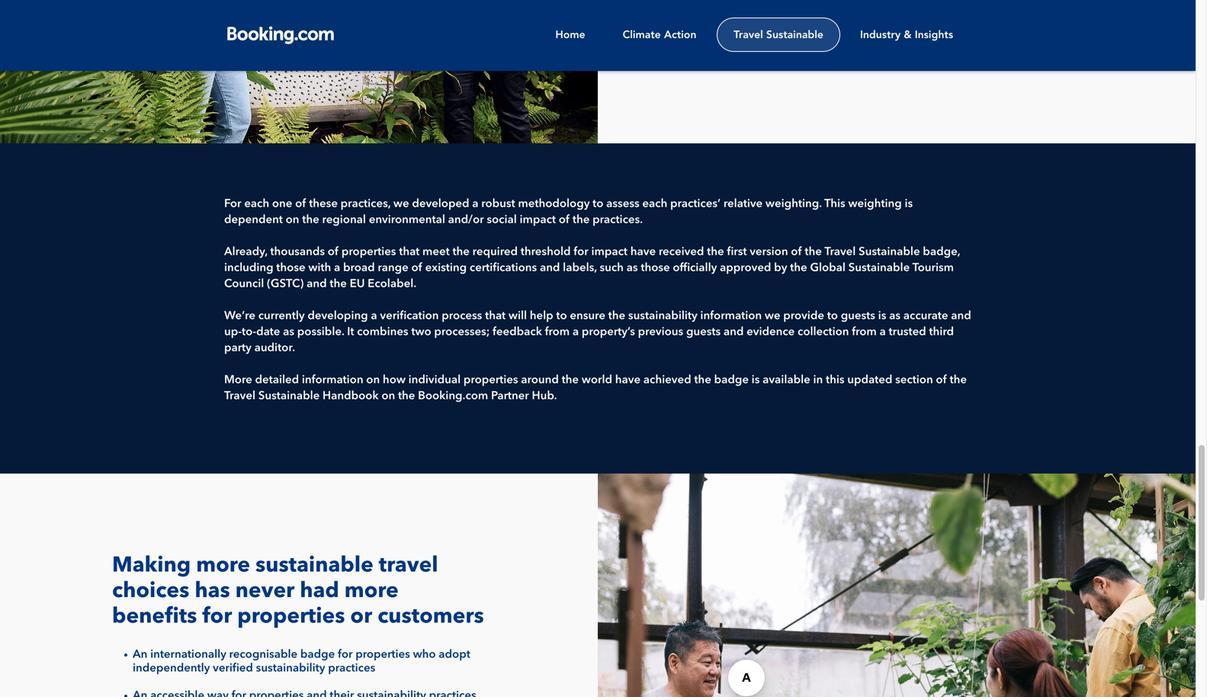 Task type: describe. For each thing, give the bounding box(es) containing it.
achieved
[[644, 374, 691, 386]]

verification
[[380, 310, 439, 322]]

gettyimages 1273489568.jpg image
[[598, 474, 1196, 697]]

including
[[224, 262, 273, 274]]

by
[[774, 262, 787, 274]]

tourism
[[913, 262, 954, 274]]

and down 'with'
[[307, 278, 327, 290]]

the right achieved
[[694, 374, 711, 386]]

properties inside making more sustainable travel choices has never had more benefits for properties or customers
[[237, 607, 345, 628]]

practices'
[[670, 198, 721, 210]]

one
[[272, 198, 292, 210]]

already,
[[224, 246, 267, 258]]

as inside already, thousands of properties that meet the required threshold for impact have received the first version of the travel sustainable badge, including those with a broad range of existing certifications and labels, such as those officially approved by the
[[627, 262, 638, 274]]

2 those from the left
[[641, 262, 670, 274]]

the inside 'this updated section of the travel sustainable handbook'
[[950, 374, 967, 386]]

up-
[[224, 326, 242, 338]]

travel sustainable
[[734, 28, 824, 41]]

thousands
[[270, 246, 325, 258]]

accurate
[[904, 310, 948, 322]]

benefits
[[112, 607, 197, 628]]

of inside 'this updated section of the travel sustainable handbook'
[[936, 374, 947, 386]]

is inside for each one of these practices, we developed a robust methodology to assess each practices' relative weighting. this weighting is dependent on the regional environmental and/or social impact of the practices.
[[905, 198, 913, 210]]

sustainable inside already, thousands of properties that meet the required threshold for impact have received the first version of the travel sustainable badge, including those with a broad range of existing certifications and labels, such as those officially approved by the
[[859, 246, 920, 258]]

these
[[309, 198, 338, 210]]

making
[[112, 556, 191, 577]]

sustainable inside 'this updated section of the travel sustainable handbook'
[[258, 390, 320, 402]]

ensure
[[570, 310, 606, 322]]

a inside for each one of these practices, we developed a robust methodology to assess each practices' relative weighting. this weighting is dependent on the regional environmental and/or social impact of the practices.
[[472, 198, 479, 210]]

1 vertical spatial have
[[615, 374, 641, 386]]

we're currently developing a verification process that will help to ensure the sustainability information we provide to guests is as accurate and up-to-date as possible. it combines two processes; feedback from a property's previous guests and evidence collection from a trusted third party auditor.
[[224, 310, 971, 354]]

the left world
[[562, 374, 579, 386]]

on inside for each one of these practices, we developed a robust methodology to assess each practices' relative weighting. this weighting is dependent on the regional environmental and/or social impact of the practices.
[[286, 214, 299, 226]]

developing
[[308, 310, 368, 322]]

to-
[[242, 326, 256, 338]]

to inside for each one of these practices, we developed a robust methodology to assess each practices' relative weighting. this weighting is dependent on the regional environmental and/or social impact of the practices.
[[593, 198, 604, 210]]

industry & insights
[[860, 28, 953, 41]]

around
[[521, 374, 559, 386]]

existing
[[425, 262, 467, 274]]

is inside we're currently developing a verification process that will help to ensure the sustainability information we provide to guests is as accurate and up-to-date as possible. it combines two processes; feedback from a property's previous guests and evidence collection from a trusted third party auditor.
[[878, 310, 886, 322]]

the down 'methodology'
[[573, 214, 590, 226]]

of down 'methodology'
[[559, 214, 570, 226]]

meet
[[423, 246, 450, 258]]

.
[[414, 278, 416, 290]]

1 those from the left
[[276, 262, 306, 274]]

home
[[556, 28, 585, 41]]

the up 'global'
[[805, 246, 822, 258]]

for each one of these practices, we developed a robust methodology to assess each practices' relative weighting. this weighting is dependent on the regional environmental and/or social impact of the practices.
[[224, 198, 913, 226]]

more
[[224, 374, 252, 386]]

for
[[224, 198, 241, 210]]

of up 'with'
[[328, 246, 339, 258]]

the down how
[[398, 390, 415, 402]]

world
[[582, 374, 612, 386]]

previous
[[638, 326, 683, 338]]

1 each from the left
[[244, 198, 269, 210]]

(gstc)
[[267, 278, 304, 290]]

customers
[[378, 607, 484, 628]]

impact inside for each one of these practices, we developed a robust methodology to assess each practices' relative weighting. this weighting is dependent on the regional environmental and/or social impact of the practices.
[[520, 214, 556, 226]]

sustainable inside global sustainable tourism council (gstc)
[[849, 262, 910, 274]]

threshold
[[521, 246, 571, 258]]

properties up partner
[[464, 374, 518, 386]]

that inside we're currently developing a verification process that will help to ensure the sustainability information we provide to guests is as accurate and up-to-date as possible. it combines two processes; feedback from a property's previous guests and evidence collection from a trusted third party auditor.
[[485, 310, 506, 322]]

we inside for each one of these practices, we developed a robust methodology to assess each practices' relative weighting. this weighting is dependent on the regional environmental and/or social impact of the practices.
[[393, 198, 409, 210]]

of up the .
[[411, 262, 422, 274]]

the inside we're currently developing a verification process that will help to ensure the sustainability information we provide to guests is as accurate and up-to-date as possible. it combines two processes; feedback from a property's previous guests and evidence collection from a trusted third party auditor.
[[608, 310, 626, 322]]

practices
[[328, 663, 375, 674]]

had
[[300, 581, 339, 603]]

hub.
[[532, 390, 557, 402]]

developed
[[412, 198, 469, 210]]

choices
[[112, 581, 189, 603]]

available
[[763, 374, 811, 386]]

collection
[[798, 326, 849, 338]]

dependent
[[224, 214, 283, 226]]

with
[[308, 262, 331, 274]]

has
[[195, 581, 230, 603]]

booking_com_logotype_aug2020_white.png image
[[224, 23, 340, 45]]

verified
[[213, 663, 253, 674]]

adopt
[[439, 649, 470, 660]]

more detailed information on how individual properties around the world have achieved the badge is available in
[[224, 374, 826, 386]]

global sustainable tourism council (gstc)
[[224, 262, 954, 290]]

ecolabel
[[368, 278, 414, 290]]

for inside making more sustainable travel choices has never had more benefits for properties or customers
[[202, 607, 232, 628]]

third
[[929, 326, 954, 338]]

and inside already, thousands of properties that meet the required threshold for impact have received the first version of the travel sustainable badge, including those with a broad range of existing certifications and labels, such as those officially approved by the
[[540, 262, 560, 274]]

sustainability inside an internationally recognisable badge for properties who adopt independently verified sustainability practices
[[256, 663, 325, 674]]

2 each from the left
[[642, 198, 668, 210]]

labels,
[[563, 262, 597, 274]]

or
[[350, 607, 372, 628]]

0 horizontal spatial is
[[752, 374, 760, 386]]

sustainability inside we're currently developing a verification process that will help to ensure the sustainability information we provide to guests is as accurate and up-to-date as possible. it combines two processes; feedback from a property's previous guests and evidence collection from a trusted third party auditor.
[[628, 310, 698, 322]]

partner
[[491, 390, 529, 402]]

1 horizontal spatial badge
[[714, 374, 749, 386]]

and/or
[[448, 214, 484, 226]]

independently
[[133, 663, 210, 674]]

auditor.
[[254, 342, 295, 354]]

the right by
[[790, 262, 807, 274]]

travel inside 'this updated section of the travel sustainable handbook'
[[224, 390, 256, 402]]

in
[[813, 374, 823, 386]]

action
[[664, 28, 697, 41]]

a inside already, thousands of properties that meet the required threshold for impact have received the first version of the travel sustainable badge, including those with a broad range of existing certifications and labels, such as those officially approved by the
[[334, 262, 340, 274]]

approved
[[720, 262, 771, 274]]

global
[[810, 262, 846, 274]]

badge,
[[923, 246, 960, 258]]

1 horizontal spatial on
[[366, 374, 380, 386]]

broad
[[343, 262, 375, 274]]

already, thousands of properties that meet the required threshold for impact have received the first version of the travel sustainable badge, including those with a broad range of existing certifications and labels, such as those officially approved by the
[[224, 246, 960, 274]]

trusted
[[889, 326, 926, 338]]

eu
[[350, 278, 365, 290]]

that inside already, thousands of properties that meet the required threshold for impact have received the first version of the travel sustainable badge, including those with a broad range of existing certifications and labels, such as those officially approved by the
[[399, 246, 420, 258]]

handbook
[[323, 390, 379, 402]]

date
[[256, 326, 280, 338]]

a left the trusted
[[880, 326, 886, 338]]

feedback
[[493, 326, 542, 338]]

for inside an internationally recognisable badge for properties who adopt independently verified sustainability practices
[[338, 649, 353, 660]]

0 vertical spatial guests
[[841, 310, 875, 322]]

weighting
[[848, 198, 902, 210]]

version
[[750, 246, 788, 258]]

2 horizontal spatial to
[[827, 310, 838, 322]]

0 horizontal spatial guests
[[686, 326, 721, 338]]

0 horizontal spatial to
[[556, 310, 567, 322]]

social
[[487, 214, 517, 226]]



Task type: locate. For each thing, give the bounding box(es) containing it.
have left received
[[631, 246, 656, 258]]

officially
[[673, 262, 717, 274]]

1 horizontal spatial from
[[852, 326, 877, 338]]

a up 'combines'
[[371, 310, 377, 322]]

more
[[196, 556, 250, 577], [345, 581, 399, 603]]

2 vertical spatial is
[[752, 374, 760, 386]]

home link
[[538, 18, 603, 52]]

0 vertical spatial travel
[[734, 28, 763, 41]]

1 vertical spatial that
[[485, 310, 506, 322]]

on left how
[[366, 374, 380, 386]]

that
[[399, 246, 420, 258], [485, 310, 506, 322]]

for up practices
[[338, 649, 353, 660]]

1 from from the left
[[545, 326, 570, 338]]

those down received
[[641, 262, 670, 274]]

detailed
[[255, 374, 299, 386]]

1 horizontal spatial each
[[642, 198, 668, 210]]

those
[[276, 262, 306, 274], [641, 262, 670, 274]]

the up existing
[[453, 246, 470, 258]]

as right such
[[627, 262, 638, 274]]

two
[[411, 326, 431, 338]]

0 horizontal spatial each
[[244, 198, 269, 210]]

first
[[727, 246, 747, 258]]

0 horizontal spatial travel
[[224, 390, 256, 402]]

it
[[347, 326, 354, 338]]

information up handbook
[[302, 374, 363, 386]]

1 vertical spatial impact
[[591, 246, 628, 258]]

climate action link
[[606, 18, 714, 52]]

to left assess
[[593, 198, 604, 210]]

properties inside an internationally recognisable badge for properties who adopt independently verified sustainability practices
[[356, 649, 410, 660]]

from right collection
[[852, 326, 877, 338]]

2 horizontal spatial as
[[889, 310, 901, 322]]

of right section
[[936, 374, 947, 386]]

1 horizontal spatial those
[[641, 262, 670, 274]]

2 horizontal spatial for
[[574, 246, 589, 258]]

1 horizontal spatial impact
[[591, 246, 628, 258]]

2 vertical spatial for
[[338, 649, 353, 660]]

practices,
[[341, 198, 391, 210]]

travel
[[379, 556, 438, 577]]

climate action
[[623, 28, 697, 41]]

impact up such
[[591, 246, 628, 258]]

on
[[286, 214, 299, 226], [366, 374, 380, 386], [382, 390, 395, 402]]

sustainability up previous
[[628, 310, 698, 322]]

0 vertical spatial information
[[700, 310, 762, 322]]

1 vertical spatial travel
[[825, 246, 856, 258]]

that up range
[[399, 246, 420, 258]]

0 horizontal spatial for
[[202, 607, 232, 628]]

1 horizontal spatial to
[[593, 198, 604, 210]]

have right world
[[615, 374, 641, 386]]

industry & insights link
[[844, 18, 970, 52]]

methodology
[[518, 198, 590, 210]]

assess
[[606, 198, 640, 210]]

0 vertical spatial have
[[631, 246, 656, 258]]

is left accurate
[[878, 310, 886, 322]]

provide
[[783, 310, 824, 322]]

this
[[824, 198, 846, 210]]

more up or
[[345, 581, 399, 603]]

badge inside an internationally recognisable badge for properties who adopt independently verified sustainability practices
[[300, 649, 335, 660]]

more up has
[[196, 556, 250, 577]]

properties down never
[[237, 607, 345, 628]]

will
[[509, 310, 527, 322]]

have inside already, thousands of properties that meet the required threshold for impact have received the first version of the travel sustainable badge, including those with a broad range of existing certifications and labels, such as those officially approved by the
[[631, 246, 656, 258]]

we're
[[224, 310, 255, 322]]

the left 'eu'
[[330, 278, 347, 290]]

0 vertical spatial more
[[196, 556, 250, 577]]

0 horizontal spatial badge
[[300, 649, 335, 660]]

information up evidence
[[700, 310, 762, 322]]

to right help
[[556, 310, 567, 322]]

0 horizontal spatial information
[[302, 374, 363, 386]]

1 vertical spatial is
[[878, 310, 886, 322]]

is left available
[[752, 374, 760, 386]]

section
[[895, 374, 933, 386]]

1 vertical spatial for
[[202, 607, 232, 628]]

this updated section of the travel sustainable handbook
[[224, 374, 967, 402]]

this
[[826, 374, 845, 386]]

possible.
[[297, 326, 344, 338]]

sustainable
[[256, 556, 374, 577]]

a up and/or
[[472, 198, 479, 210]]

0 vertical spatial sustainability
[[628, 310, 698, 322]]

certifications
[[470, 262, 537, 274]]

each up the dependent
[[244, 198, 269, 210]]

making more sustainable travel choices has never had more benefits for properties or customers
[[112, 556, 484, 628]]

1 vertical spatial on
[[366, 374, 380, 386]]

to up collection
[[827, 310, 838, 322]]

properties up broad at the top left
[[342, 246, 396, 258]]

and left evidence
[[724, 326, 744, 338]]

property's
[[582, 326, 635, 338]]

insights
[[915, 28, 953, 41]]

badge
[[714, 374, 749, 386], [300, 649, 335, 660]]

2 from from the left
[[852, 326, 877, 338]]

updated
[[848, 374, 893, 386]]

0 vertical spatial for
[[574, 246, 589, 258]]

badge left available
[[714, 374, 749, 386]]

for down has
[[202, 607, 232, 628]]

received
[[659, 246, 704, 258]]

0 horizontal spatial impact
[[520, 214, 556, 226]]

we inside we're currently developing a verification process that will help to ensure the sustainability information we provide to guests is as accurate and up-to-date as possible. it combines two processes; feedback from a property's previous guests and evidence collection from a trusted third party auditor.
[[765, 310, 781, 322]]

impact inside already, thousands of properties that meet the required threshold for impact have received the first version of the travel sustainable badge, including those with a broad range of existing certifications and labels, such as those officially approved by the
[[591, 246, 628, 258]]

1 horizontal spatial that
[[485, 310, 506, 322]]

how
[[383, 374, 406, 386]]

1 horizontal spatial guests
[[841, 310, 875, 322]]

is right weighting
[[905, 198, 913, 210]]

1 horizontal spatial more
[[345, 581, 399, 603]]

those up (gstc)
[[276, 262, 306, 274]]

range
[[378, 262, 409, 274]]

a
[[472, 198, 479, 210], [334, 262, 340, 274], [371, 310, 377, 322], [573, 326, 579, 338], [880, 326, 886, 338]]

who
[[413, 649, 436, 660]]

global sustainable tourism council (gstc) link
[[224, 262, 954, 290]]

for up labels,
[[574, 246, 589, 258]]

0 horizontal spatial on
[[286, 214, 299, 226]]

1 horizontal spatial as
[[627, 262, 638, 274]]

travel up 'global'
[[825, 246, 856, 258]]

climate
[[623, 28, 661, 41]]

never
[[235, 581, 295, 603]]

0 horizontal spatial that
[[399, 246, 420, 258]]

0 vertical spatial as
[[627, 262, 638, 274]]

required
[[473, 246, 518, 258]]

1 vertical spatial sustainability
[[256, 663, 325, 674]]

evidence
[[747, 326, 795, 338]]

properties
[[342, 246, 396, 258], [464, 374, 518, 386], [237, 607, 345, 628], [356, 649, 410, 660]]

1 horizontal spatial for
[[338, 649, 353, 660]]

sustainability
[[628, 310, 698, 322], [256, 663, 325, 674]]

the right section
[[950, 374, 967, 386]]

we up evidence
[[765, 310, 781, 322]]

and up third at the right of the page
[[951, 310, 971, 322]]

0 vertical spatial badge
[[714, 374, 749, 386]]

from down help
[[545, 326, 570, 338]]

1 vertical spatial information
[[302, 374, 363, 386]]

travel right the action
[[734, 28, 763, 41]]

1 vertical spatial we
[[765, 310, 781, 322]]

each
[[244, 198, 269, 210], [642, 198, 668, 210]]

1 horizontal spatial information
[[700, 310, 762, 322]]

on down how
[[382, 390, 395, 402]]

help
[[530, 310, 553, 322]]

1 vertical spatial more
[[345, 581, 399, 603]]

party
[[224, 342, 252, 354]]

0 vertical spatial we
[[393, 198, 409, 210]]

and the eu ecolabel .
[[304, 278, 419, 290]]

guests right previous
[[686, 326, 721, 338]]

0 vertical spatial on
[[286, 214, 299, 226]]

booking.com_131021_flat_451.jpg image
[[0, 0, 598, 143]]

1 vertical spatial badge
[[300, 649, 335, 660]]

we up the environmental
[[393, 198, 409, 210]]

2 horizontal spatial is
[[905, 198, 913, 210]]

0 horizontal spatial from
[[545, 326, 570, 338]]

2 vertical spatial as
[[283, 326, 294, 338]]

a down ensure
[[573, 326, 579, 338]]

regional
[[322, 214, 366, 226]]

0 vertical spatial impact
[[520, 214, 556, 226]]

of right one
[[295, 198, 306, 210]]

of right version
[[791, 246, 802, 258]]

2 horizontal spatial on
[[382, 390, 395, 402]]

a right 'with'
[[334, 262, 340, 274]]

0 horizontal spatial sustainability
[[256, 663, 325, 674]]

council
[[224, 278, 264, 290]]

0 horizontal spatial those
[[276, 262, 306, 274]]

0 horizontal spatial more
[[196, 556, 250, 577]]

on down one
[[286, 214, 299, 226]]

impact
[[520, 214, 556, 226], [591, 246, 628, 258]]

as
[[627, 262, 638, 274], [889, 310, 901, 322], [283, 326, 294, 338]]

&
[[904, 28, 912, 41]]

information inside we're currently developing a verification process that will help to ensure the sustainability information we provide to guests is as accurate and up-to-date as possible. it combines two processes; feedback from a property's previous guests and evidence collection from a trusted third party auditor.
[[700, 310, 762, 322]]

booking.com
[[418, 390, 488, 402]]

0 vertical spatial that
[[399, 246, 420, 258]]

environmental
[[369, 214, 445, 226]]

as up the trusted
[[889, 310, 901, 322]]

as down currently
[[283, 326, 294, 338]]

1 horizontal spatial travel
[[734, 28, 763, 41]]

process
[[442, 310, 482, 322]]

travel inside already, thousands of properties that meet the required threshold for impact have received the first version of the travel sustainable badge, including those with a broad range of existing certifications and labels, such as those officially approved by the
[[825, 246, 856, 258]]

such
[[600, 262, 624, 274]]

for inside already, thousands of properties that meet the required threshold for impact have received the first version of the travel sustainable badge, including those with a broad range of existing certifications and labels, such as those officially approved by the
[[574, 246, 589, 258]]

0 vertical spatial is
[[905, 198, 913, 210]]

properties inside already, thousands of properties that meet the required threshold for impact have received the first version of the travel sustainable badge, including those with a broad range of existing certifications and labels, such as those officially approved by the
[[342, 246, 396, 258]]

each right assess
[[642, 198, 668, 210]]

badge up practices
[[300, 649, 335, 660]]

properties up practices
[[356, 649, 410, 660]]

robust
[[481, 198, 515, 210]]

1 vertical spatial as
[[889, 310, 901, 322]]

processes;
[[434, 326, 490, 338]]

1 horizontal spatial sustainability
[[628, 310, 698, 322]]

industry
[[860, 28, 901, 41]]

the down these on the left top of the page
[[302, 214, 319, 226]]

travel down more
[[224, 390, 256, 402]]

an
[[133, 649, 147, 660]]

1 horizontal spatial we
[[765, 310, 781, 322]]

impact down 'methodology'
[[520, 214, 556, 226]]

that left will
[[485, 310, 506, 322]]

1 horizontal spatial is
[[878, 310, 886, 322]]

and down threshold
[[540, 262, 560, 274]]

combines
[[357, 326, 408, 338]]

0 horizontal spatial as
[[283, 326, 294, 338]]

0 horizontal spatial we
[[393, 198, 409, 210]]

2 vertical spatial travel
[[224, 390, 256, 402]]

guests up collection
[[841, 310, 875, 322]]

sustainability down recognisable
[[256, 663, 325, 674]]

eu ecolabel link
[[350, 278, 414, 290]]

2 horizontal spatial travel
[[825, 246, 856, 258]]

recognisable
[[229, 649, 298, 660]]

2 vertical spatial on
[[382, 390, 395, 402]]

currently
[[258, 310, 305, 322]]

an internationally recognisable badge for properties who adopt independently verified sustainability practices
[[133, 649, 470, 674]]

the left "first" on the top right of the page
[[707, 246, 724, 258]]

the up the property's
[[608, 310, 626, 322]]

1 vertical spatial guests
[[686, 326, 721, 338]]



Task type: vqa. For each thing, say whether or not it's contained in the screenshot.
2023,
no



